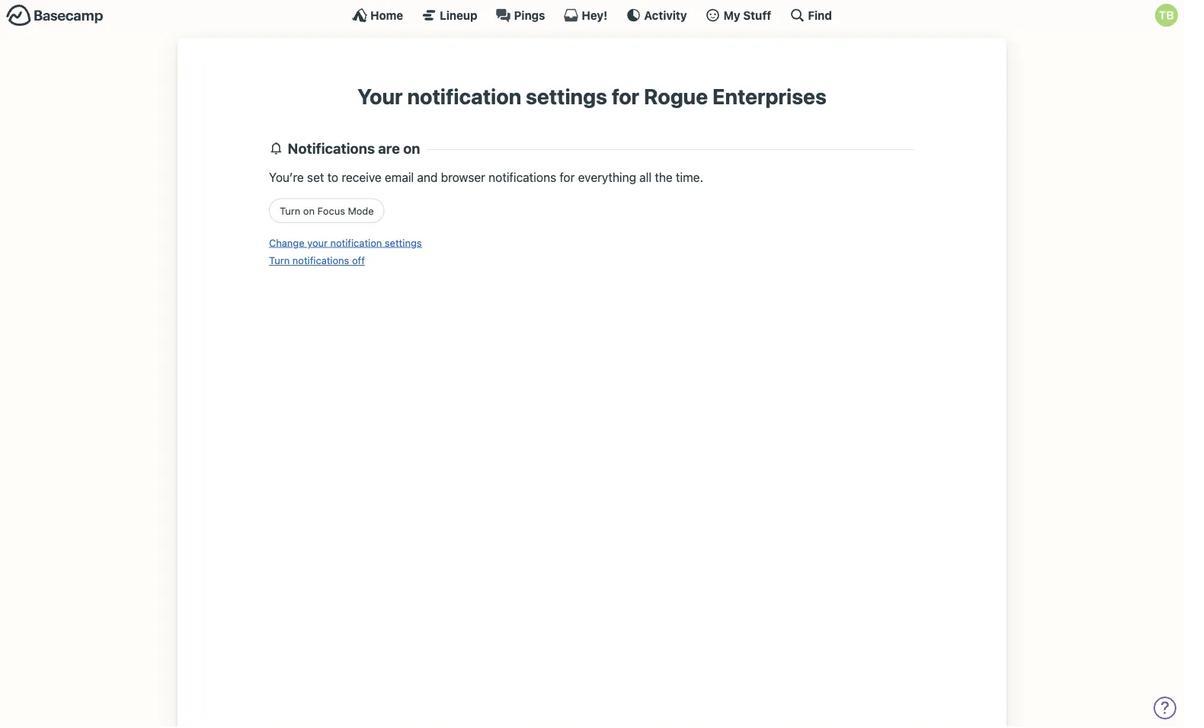 Task type: vqa. For each thing, say whether or not it's contained in the screenshot.
the left 'with'
no



Task type: locate. For each thing, give the bounding box(es) containing it.
1 vertical spatial notifications
[[293, 255, 349, 266]]

1 vertical spatial for
[[560, 170, 575, 184]]

my stuff
[[724, 8, 772, 22]]

lineup
[[440, 8, 478, 22]]

settings
[[526, 84, 607, 109], [385, 237, 422, 248]]

1 vertical spatial settings
[[385, 237, 422, 248]]

0 horizontal spatial notification
[[330, 237, 382, 248]]

receive
[[342, 170, 382, 184]]

turn up change on the top left
[[280, 205, 300, 216]]

for left rogue
[[612, 84, 640, 109]]

you're set to receive     email and browser     notifications for     everything     all the time.
[[269, 170, 704, 184]]

0 horizontal spatial for
[[560, 170, 575, 184]]

notification
[[407, 84, 521, 109], [330, 237, 382, 248]]

1 horizontal spatial for
[[612, 84, 640, 109]]

are
[[378, 140, 400, 157]]

turn on focus mode
[[280, 205, 374, 216]]

pings
[[514, 8, 545, 22]]

notification inside change your notification settings turn notifications off
[[330, 237, 382, 248]]

0 vertical spatial notifications
[[489, 170, 556, 184]]

turn down change on the top left
[[269, 255, 290, 266]]

notifications down your
[[293, 255, 349, 266]]

0 horizontal spatial settings
[[385, 237, 422, 248]]

for left everything in the top of the page
[[560, 170, 575, 184]]

for
[[612, 84, 640, 109], [560, 170, 575, 184]]

0 vertical spatial turn
[[280, 205, 300, 216]]

enterprises
[[713, 84, 827, 109]]

1 vertical spatial on
[[303, 205, 315, 216]]

change your notification settings link
[[269, 237, 422, 248]]

you're
[[269, 170, 304, 184]]

your
[[307, 237, 328, 248]]

and
[[417, 170, 438, 184]]

on
[[403, 140, 420, 157], [303, 205, 315, 216]]

pings button
[[496, 8, 545, 23]]

1 vertical spatial notification
[[330, 237, 382, 248]]

0 vertical spatial settings
[[526, 84, 607, 109]]

0 vertical spatial on
[[403, 140, 420, 157]]

switch accounts image
[[6, 4, 104, 27]]

rogue
[[644, 84, 708, 109]]

home link
[[352, 8, 403, 23]]

main element
[[0, 0, 1184, 30]]

1 vertical spatial turn
[[269, 255, 290, 266]]

notifications right 'browser'
[[489, 170, 556, 184]]

change
[[269, 237, 305, 248]]

0 horizontal spatial on
[[303, 205, 315, 216]]

find button
[[790, 8, 832, 23]]

on right 'are'
[[403, 140, 420, 157]]

focus
[[317, 205, 345, 216]]

off
[[352, 255, 365, 266]]

on inside button
[[303, 205, 315, 216]]

hey!
[[582, 8, 608, 22]]

notifications inside change your notification settings turn notifications off
[[293, 255, 349, 266]]

1 horizontal spatial settings
[[526, 84, 607, 109]]

on left focus on the top left
[[303, 205, 315, 216]]

the
[[655, 170, 673, 184]]

1 horizontal spatial notification
[[407, 84, 521, 109]]

1 horizontal spatial on
[[403, 140, 420, 157]]

notifications
[[489, 170, 556, 184], [293, 255, 349, 266]]

0 horizontal spatial notifications
[[293, 255, 349, 266]]

turn
[[280, 205, 300, 216], [269, 255, 290, 266]]



Task type: describe. For each thing, give the bounding box(es) containing it.
notifications
[[288, 140, 375, 157]]

turn inside turn on focus mode button
[[280, 205, 300, 216]]

change your notification settings turn notifications off
[[269, 237, 422, 266]]

time.
[[676, 170, 704, 184]]

your
[[358, 84, 403, 109]]

stuff
[[743, 8, 772, 22]]

set
[[307, 170, 324, 184]]

my
[[724, 8, 741, 22]]

find
[[808, 8, 832, 22]]

mode
[[348, 205, 374, 216]]

hey! button
[[564, 8, 608, 23]]

turn on focus mode button
[[269, 198, 385, 223]]

1 horizontal spatial notifications
[[489, 170, 556, 184]]

turn notifications off link
[[269, 255, 365, 266]]

browser
[[441, 170, 486, 184]]

turn inside change your notification settings turn notifications off
[[269, 255, 290, 266]]

all
[[640, 170, 652, 184]]

my stuff button
[[705, 8, 772, 23]]

home
[[370, 8, 403, 22]]

your notification settings for rogue enterprises
[[358, 84, 827, 109]]

to
[[327, 170, 338, 184]]

activity link
[[626, 8, 687, 23]]

activity
[[644, 8, 687, 22]]

notifications are on
[[288, 140, 420, 157]]

0 vertical spatial for
[[612, 84, 640, 109]]

email
[[385, 170, 414, 184]]

lineup link
[[422, 8, 478, 23]]

0 vertical spatial notification
[[407, 84, 521, 109]]

everything
[[578, 170, 636, 184]]

settings inside change your notification settings turn notifications off
[[385, 237, 422, 248]]

tim burton image
[[1155, 4, 1178, 27]]



